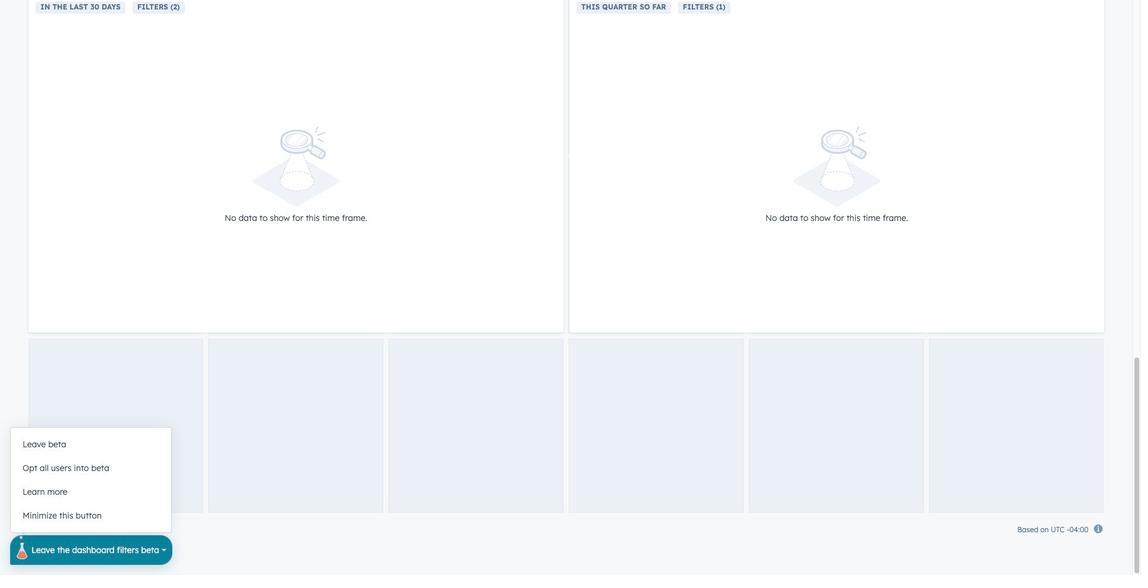 Task type: describe. For each thing, give the bounding box(es) containing it.
chat conversation closed totals by rep element
[[29, 0, 563, 333]]



Task type: vqa. For each thing, say whether or not it's contained in the screenshot.
i
no



Task type: locate. For each thing, give the bounding box(es) containing it.
chat conversation totals by chatflow element
[[569, 0, 1104, 333]]



